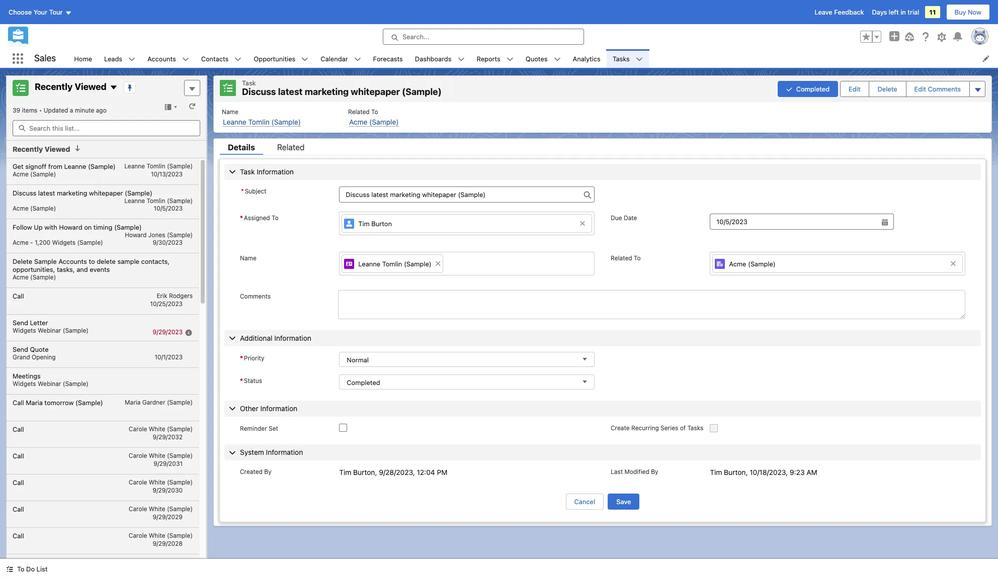 Task type: describe. For each thing, give the bounding box(es) containing it.
call for 9/29/2032
[[13, 425, 24, 433]]

accounts inside delete sample accounts to delete sample contacts, opportunities, tasks, and events acme (sample)
[[59, 257, 87, 265]]

9/29/2028
[[153, 540, 183, 548]]

discuss inside task discuss latest marketing whitepaper (sample)
[[242, 87, 276, 97]]

meetings
[[13, 372, 41, 380]]

list containing leanne tomlin (sample)
[[214, 102, 992, 133]]

to for related to
[[634, 254, 641, 262]]

1 vertical spatial recently viewed
[[13, 145, 70, 153]]

home link
[[68, 49, 98, 68]]

carole white (sample) for 9/29/2028
[[129, 532, 193, 540]]

(sample) inside task discuss latest marketing whitepaper (sample)
[[402, 87, 442, 97]]

delete button
[[870, 81, 905, 96]]

your
[[34, 8, 47, 16]]

1 vertical spatial leanne tomlin (sample)
[[358, 260, 431, 268]]

acme inside the related to acme (sample)
[[349, 117, 367, 126]]

10/13/2023
[[151, 170, 183, 178]]

39
[[13, 107, 20, 114]]

1 maria from the left
[[26, 399, 43, 407]]

0 horizontal spatial comments
[[240, 293, 271, 300]]

left
[[889, 8, 899, 16]]

related to
[[611, 254, 641, 262]]

0 vertical spatial group
[[860, 31, 881, 43]]

follow up with howard on timing (sample) howard jones (sample)
[[13, 223, 193, 239]]

follow
[[13, 223, 32, 231]]

in
[[901, 8, 906, 16]]

leads link
[[98, 49, 128, 68]]

cancel button
[[566, 494, 604, 510]]

due
[[611, 214, 622, 222]]

choose your tour
[[9, 8, 63, 16]]

calendar link
[[315, 49, 354, 68]]

0 horizontal spatial howard
[[59, 223, 82, 231]]

leave feedback link
[[815, 8, 864, 16]]

to for assigned to
[[272, 214, 279, 222]]

9/29/2023
[[153, 328, 183, 336]]

1 horizontal spatial tasks
[[687, 425, 703, 432]]

last modified by
[[611, 469, 658, 476]]

edit comments button
[[906, 81, 969, 96]]

6 white from the top
[[149, 559, 165, 566]]

tim burton , 9/28/2023, 12:04 pm
[[339, 469, 447, 477]]

, for 10/18/2023, 9:23 am
[[746, 469, 748, 477]]

task for discuss
[[242, 79, 256, 87]]

call for 9/29/2030
[[13, 479, 24, 487]]

date
[[624, 214, 637, 222]]

search... button
[[383, 29, 584, 45]]

edit comments
[[914, 85, 961, 93]]

rodgers
[[169, 292, 193, 300]]

get signoff from leanne (sample)
[[13, 162, 116, 170]]

widgets webinar (sample)
[[13, 327, 88, 334]]

tomlin up 10/13/2023
[[147, 162, 165, 170]]

name for name leanne tomlin (sample)
[[222, 108, 238, 115]]

white for 9/29/2031
[[149, 452, 165, 460]]

acme - 1,200 widgets (sample)
[[13, 239, 103, 246]]

9:23
[[790, 469, 805, 477]]

text default image for calendar
[[354, 56, 361, 63]]

a
[[70, 107, 73, 114]]

* subject
[[241, 187, 266, 195]]

10/1/2023
[[155, 353, 183, 361]]

delete for delete
[[878, 85, 897, 93]]

tim for tim burton , 9/28/2023, 12:04 pm
[[339, 469, 351, 477]]

quotes link
[[520, 49, 554, 68]]

dashboards list item
[[409, 49, 471, 68]]

text default image inside to do list button
[[6, 566, 13, 573]]

1,200
[[35, 239, 50, 246]]

opportunities,
[[13, 265, 55, 273]]

white for 9/29/2028
[[149, 532, 165, 540]]

send letter
[[13, 319, 48, 327]]

buy
[[955, 8, 966, 16]]

create recurring series of tasks
[[611, 425, 703, 432]]

cancel
[[574, 498, 595, 506]]

discuss inside the discuss latest marketing whitepaper (sample) leanne tomlin (sample)
[[13, 189, 36, 197]]

, for 9/28/2023, 12:04 pm
[[375, 469, 377, 477]]

text default image inside recently viewed|tasks|list view element
[[110, 84, 118, 92]]

leads list item
[[98, 49, 141, 68]]

carole white (sample) for 9/29/2032
[[129, 425, 193, 433]]

dashboards link
[[409, 49, 458, 68]]

9/29/2029
[[153, 513, 183, 521]]

12:04
[[417, 469, 435, 477]]

name leanne tomlin (sample)
[[222, 108, 301, 126]]

erik
[[157, 292, 167, 300]]

opening
[[32, 353, 56, 361]]

task for information
[[240, 167, 255, 176]]

from
[[48, 162, 62, 170]]

due date
[[611, 214, 637, 222]]

2 by from the left
[[651, 469, 658, 476]]

forecasts
[[373, 55, 403, 63]]

related for related
[[277, 143, 305, 152]]

reports link
[[471, 49, 507, 68]]

quotes
[[526, 55, 548, 63]]

leanne inside name leanne tomlin (sample)
[[223, 117, 246, 126]]

completed inside popup button
[[347, 379, 380, 387]]

tomlin inside name leanne tomlin (sample)
[[248, 117, 270, 126]]

webinar inside meetings widgets webinar (sample)
[[38, 380, 61, 388]]

edit for edit
[[849, 85, 860, 93]]

0 vertical spatial widgets
[[52, 239, 76, 246]]

* for assigned to
[[240, 214, 243, 222]]

tim for tim burton
[[358, 220, 370, 228]]

system information button
[[224, 445, 981, 461]]

to do list
[[17, 565, 47, 574]]

text default image for opportunities
[[302, 56, 309, 63]]

reports list item
[[471, 49, 520, 68]]

forecasts link
[[367, 49, 409, 68]]

choose your tour button
[[8, 4, 72, 20]]

2 call from the top
[[13, 399, 24, 407]]

of
[[680, 425, 686, 432]]

task discuss latest marketing whitepaper (sample)
[[242, 79, 442, 97]]

* left subject
[[241, 187, 244, 195]]

2 maria from the left
[[125, 399, 141, 406]]

last
[[611, 469, 623, 476]]

contacts list item
[[195, 49, 248, 68]]

accounts list item
[[141, 49, 195, 68]]

dashboards
[[415, 55, 452, 63]]

related to acme (sample)
[[348, 108, 399, 126]]

comments inside "button"
[[928, 85, 961, 93]]

(sample) inside name leanne tomlin (sample)
[[271, 117, 301, 126]]

delete sample accounts to delete sample contacts, opportunities, tasks, and events acme (sample)
[[13, 257, 170, 281]]

acme (sample) link for the leftmost leanne tomlin (sample) link
[[349, 117, 399, 127]]

39 items • updated a minute ago
[[13, 107, 107, 114]]

leanne tomlin (sample) inside select an item from this list to open it. list box
[[124, 162, 193, 170]]

completed button
[[778, 81, 838, 97]]

minute
[[75, 107, 94, 114]]

tasks link
[[607, 49, 636, 68]]

leanne down tim burton
[[358, 260, 380, 268]]

grand opening
[[13, 353, 56, 361]]

system
[[240, 448, 264, 457]]

sales
[[34, 53, 56, 64]]

* for priority
[[240, 355, 243, 362]]

latest inside the discuss latest marketing whitepaper (sample) leanne tomlin (sample)
[[38, 189, 55, 197]]

leanne inside the discuss latest marketing whitepaper (sample) leanne tomlin (sample)
[[124, 197, 145, 205]]

whitepaper inside the discuss latest marketing whitepaper (sample) leanne tomlin (sample)
[[89, 189, 123, 197]]

tim for tim burton , 10/18/2023, 9:23 am
[[710, 469, 722, 477]]

(sample) inside the related to acme (sample)
[[369, 117, 399, 126]]

analytics
[[573, 55, 601, 63]]

Search Recently Viewed list view. search field
[[13, 120, 200, 136]]

select an item from this list to open it. list box
[[7, 158, 199, 580]]

2 vertical spatial acme (sample)
[[729, 260, 776, 268]]

call for 10/25/2023
[[13, 292, 24, 300]]

list
[[37, 565, 47, 574]]

days left in trial
[[872, 8, 919, 16]]

6 carole white (sample) from the top
[[129, 559, 193, 566]]



Task type: locate. For each thing, give the bounding box(es) containing it.
quotes list item
[[520, 49, 567, 68]]

5 carole white (sample) from the top
[[129, 532, 193, 540]]

delete for delete sample accounts to delete sample contacts, opportunities, tasks, and events acme (sample)
[[13, 257, 32, 265]]

text default image down leads link
[[110, 84, 118, 92]]

tasks right analytics link
[[613, 55, 630, 63]]

choose
[[9, 8, 32, 16]]

grand
[[13, 353, 30, 361]]

0 horizontal spatial tasks
[[613, 55, 630, 63]]

Comments text field
[[338, 290, 965, 319]]

burton
[[371, 220, 392, 228], [353, 469, 375, 477], [724, 469, 746, 477]]

whitepaper up the related to acme (sample)
[[351, 87, 400, 97]]

2 vertical spatial related
[[611, 254, 632, 262]]

assigned to
[[244, 214, 279, 222]]

carole for 9/29/2029
[[129, 505, 147, 513]]

related inside the related to acme (sample)
[[348, 108, 370, 115]]

1 horizontal spatial name
[[240, 254, 256, 262]]

related for related to
[[611, 254, 632, 262]]

2 vertical spatial widgets
[[13, 380, 36, 388]]

1 horizontal spatial discuss
[[242, 87, 276, 97]]

burton for tim burton
[[371, 220, 392, 228]]

0 horizontal spatial marketing
[[57, 189, 87, 197]]

1 vertical spatial viewed
[[45, 145, 70, 153]]

information inside dropdown button
[[274, 334, 311, 343]]

8 call from the top
[[13, 559, 24, 567]]

carole white (sample) up 9/29/2028
[[129, 532, 193, 540]]

whitepaper up timing
[[89, 189, 123, 197]]

carole white (sample) for 9/29/2031
[[129, 452, 193, 460]]

1 vertical spatial name
[[240, 254, 256, 262]]

send left letter
[[13, 319, 28, 327]]

to left do
[[17, 565, 24, 574]]

and
[[77, 265, 88, 273]]

webinar
[[38, 327, 61, 334], [38, 380, 61, 388]]

acme (sample) link for leanne tomlin (sample) link to the right
[[713, 254, 963, 273]]

0 vertical spatial recently viewed
[[35, 82, 107, 92]]

0 horizontal spatial related
[[277, 143, 305, 152]]

delete down -
[[13, 257, 32, 265]]

edit
[[849, 85, 860, 93], [914, 85, 926, 93]]

information inside "dropdown button"
[[260, 404, 297, 413]]

edit for edit comments
[[914, 85, 926, 93]]

1 horizontal spatial tim
[[358, 220, 370, 228]]

0 horizontal spatial latest
[[38, 189, 55, 197]]

quote
[[30, 345, 49, 353]]

task up "* subject"
[[240, 167, 255, 176]]

1 horizontal spatial delete
[[878, 85, 897, 93]]

1 vertical spatial related
[[277, 143, 305, 152]]

3 carole white (sample) from the top
[[129, 479, 193, 486]]

tasks
[[613, 55, 630, 63], [687, 425, 703, 432]]

acme (sample)
[[13, 170, 56, 178], [13, 205, 56, 212], [729, 260, 776, 268]]

0 vertical spatial whitepaper
[[351, 87, 400, 97]]

2 horizontal spatial related
[[611, 254, 632, 262]]

(sample) inside the acme (sample) link
[[748, 260, 776, 268]]

text default image for reports
[[507, 56, 514, 63]]

1 vertical spatial send
[[13, 345, 28, 353]]

0 horizontal spatial ,
[[375, 469, 377, 477]]

white down 9/29/2028
[[149, 559, 165, 566]]

signoff
[[25, 162, 46, 170]]

0 horizontal spatial by
[[264, 469, 272, 476]]

tasks inside "list item"
[[613, 55, 630, 63]]

carole white (sample) for 9/29/2030
[[129, 479, 193, 486]]

None text field
[[339, 186, 595, 202], [710, 214, 894, 230], [339, 186, 595, 202], [710, 214, 894, 230]]

leanne tomlin (sample) up 10/13/2023
[[124, 162, 193, 170]]

11
[[929, 8, 936, 16]]

text default image for dashboards
[[458, 56, 465, 63]]

completed
[[796, 85, 830, 93], [347, 379, 380, 387]]

information inside "dropdown button"
[[266, 448, 303, 457]]

text default image inside opportunities list item
[[302, 56, 309, 63]]

9/29/2032
[[153, 433, 183, 441]]

to right assigned
[[272, 214, 279, 222]]

leanne tomlin (sample) link up details
[[223, 117, 301, 127]]

leanne up details
[[223, 117, 246, 126]]

additional information
[[240, 334, 311, 343]]

created
[[240, 469, 263, 476]]

1 by from the left
[[264, 469, 272, 476]]

0 horizontal spatial viewed
[[45, 145, 70, 153]]

1 horizontal spatial marketing
[[305, 87, 349, 97]]

1 vertical spatial task
[[240, 167, 255, 176]]

1 , from the left
[[375, 469, 377, 477]]

burton for tim burton , 9/28/2023, 12:04 pm
[[353, 469, 375, 477]]

text default image for contacts
[[235, 56, 242, 63]]

2 horizontal spatial tim
[[710, 469, 722, 477]]

white up 9/29/2032
[[149, 425, 165, 433]]

leanne right the from
[[64, 162, 86, 170]]

text default image inside calendar "list item"
[[354, 56, 361, 63]]

accounts right the leads list item
[[147, 55, 176, 63]]

am
[[807, 469, 817, 477]]

do
[[26, 565, 35, 574]]

10/18/2023,
[[750, 469, 788, 477]]

0 horizontal spatial delete
[[13, 257, 32, 265]]

1 edit from the left
[[849, 85, 860, 93]]

to do list button
[[0, 559, 54, 580]]

text default image
[[128, 56, 135, 63], [354, 56, 361, 63], [507, 56, 514, 63], [554, 56, 561, 63], [636, 56, 643, 63], [74, 145, 81, 152]]

0 horizontal spatial discuss
[[13, 189, 36, 197]]

0 horizontal spatial acme (sample) link
[[349, 117, 399, 127]]

save
[[616, 498, 631, 506]]

carole for 9/29/2032
[[129, 425, 147, 433]]

0 horizontal spatial leanne tomlin (sample) link
[[223, 117, 301, 127]]

name up details
[[222, 108, 238, 115]]

10/5/2023
[[154, 205, 183, 212]]

acme (sample) for discuss latest marketing whitepaper (sample)
[[13, 205, 56, 212]]

leads
[[104, 55, 122, 63]]

1 white from the top
[[149, 425, 165, 433]]

other information
[[240, 404, 297, 413]]

group
[[860, 31, 881, 43], [778, 80, 986, 98]]

search...
[[402, 33, 429, 41]]

gardner
[[142, 399, 165, 406]]

edit left delete button
[[849, 85, 860, 93]]

group containing completed
[[778, 80, 986, 98]]

list containing home
[[68, 49, 998, 68]]

text default image inside quotes 'list item'
[[554, 56, 561, 63]]

other
[[240, 404, 258, 413]]

trial
[[908, 8, 919, 16]]

name inside name leanne tomlin (sample)
[[222, 108, 238, 115]]

0 vertical spatial comments
[[928, 85, 961, 93]]

0 horizontal spatial name
[[222, 108, 238, 115]]

white up 9/29/2029
[[149, 505, 165, 513]]

text default image inside 'accounts' list item
[[182, 56, 189, 63]]

4 carole white (sample) from the top
[[129, 505, 193, 513]]

text default image for accounts
[[182, 56, 189, 63]]

latest down the from
[[38, 189, 55, 197]]

1 carole from the top
[[129, 425, 147, 433]]

2 , from the left
[[746, 469, 748, 477]]

text default image left calendar
[[302, 56, 309, 63]]

1 vertical spatial discuss
[[13, 189, 36, 197]]

tim burton , 10/18/2023, 9:23 am
[[710, 469, 817, 477]]

0 horizontal spatial maria
[[26, 399, 43, 407]]

now
[[968, 8, 982, 16]]

0 vertical spatial recently
[[35, 82, 73, 92]]

0 vertical spatial leanne tomlin (sample) link
[[223, 117, 301, 127]]

name for name
[[240, 254, 256, 262]]

information right additional
[[274, 334, 311, 343]]

1 horizontal spatial comments
[[928, 85, 961, 93]]

call for 9/29/2031
[[13, 452, 24, 460]]

text default image for leads
[[128, 56, 135, 63]]

1 vertical spatial webinar
[[38, 380, 61, 388]]

completed inside button
[[796, 85, 830, 93]]

carole white (sample) up 9/29/2031
[[129, 452, 193, 460]]

1 vertical spatial completed
[[347, 379, 380, 387]]

accounts link
[[141, 49, 182, 68]]

information for task information
[[257, 167, 294, 176]]

information inside dropdown button
[[257, 167, 294, 176]]

information up the set
[[260, 404, 297, 413]]

created by
[[240, 469, 272, 476]]

to
[[371, 108, 378, 115], [272, 214, 279, 222], [634, 254, 641, 262], [17, 565, 24, 574]]

jones
[[148, 231, 165, 239]]

1 call from the top
[[13, 292, 24, 300]]

0 vertical spatial acme (sample) link
[[349, 117, 399, 127]]

list
[[68, 49, 998, 68], [214, 102, 992, 133]]

1 horizontal spatial whitepaper
[[351, 87, 400, 97]]

task inside task discuss latest marketing whitepaper (sample)
[[242, 79, 256, 87]]

white up 9/29/2028
[[149, 532, 165, 540]]

7 call from the top
[[13, 532, 24, 540]]

by right 'modified'
[[651, 469, 658, 476]]

to
[[89, 257, 95, 265]]

widgets inside meetings widgets webinar (sample)
[[13, 380, 36, 388]]

opportunities link
[[248, 49, 302, 68]]

recently viewed status
[[13, 107, 44, 114]]

sample
[[34, 257, 57, 265]]

webinar up quote
[[38, 327, 61, 334]]

1 horizontal spatial leanne tomlin (sample)
[[358, 260, 431, 268]]

erik rodgers
[[157, 292, 193, 300]]

2 carole white (sample) from the top
[[129, 452, 193, 460]]

, left 10/18/2023,
[[746, 469, 748, 477]]

calendar list item
[[315, 49, 367, 68]]

call
[[13, 292, 24, 300], [13, 399, 24, 407], [13, 425, 24, 433], [13, 452, 24, 460], [13, 479, 24, 487], [13, 505, 24, 513], [13, 532, 24, 540], [13, 559, 24, 567]]

(sample) inside leanne tomlin (sample) link
[[404, 260, 431, 268]]

text default image for tasks
[[636, 56, 643, 63]]

1 vertical spatial comments
[[240, 293, 271, 300]]

none search field inside recently viewed|tasks|list view element
[[13, 120, 200, 136]]

acme (sample) link inside list
[[349, 117, 399, 127]]

recently viewed|tasks|list view element
[[6, 75, 207, 580]]

delete right edit button
[[878, 85, 897, 93]]

set
[[269, 425, 278, 433]]

tasks list item
[[607, 49, 649, 68]]

text default image inside tasks "list item"
[[636, 56, 643, 63]]

by right created
[[264, 469, 272, 476]]

3 white from the top
[[149, 479, 165, 486]]

leanne tomlin (sample) link
[[223, 117, 301, 127], [342, 254, 443, 273]]

related link
[[269, 143, 313, 155]]

1 horizontal spatial latest
[[278, 87, 303, 97]]

webinar up call maria tomorrow (sample) on the left of the page
[[38, 380, 61, 388]]

1 vertical spatial recently
[[13, 145, 43, 153]]

carole for 9/29/2030
[[129, 479, 147, 486]]

call for 9/29/2028
[[13, 532, 24, 540]]

9/29/2030
[[153, 487, 183, 494]]

0 vertical spatial leanne tomlin (sample)
[[124, 162, 193, 170]]

1 vertical spatial marketing
[[57, 189, 87, 197]]

0 vertical spatial send
[[13, 319, 28, 327]]

edit button
[[841, 81, 869, 96]]

send quote
[[13, 345, 49, 353]]

leanne tomlin (sample) link down tim burton
[[342, 254, 443, 273]]

marketing inside task discuss latest marketing whitepaper (sample)
[[305, 87, 349, 97]]

accounts inside accounts link
[[147, 55, 176, 63]]

related down the due date
[[611, 254, 632, 262]]

items
[[22, 107, 37, 114]]

0 vertical spatial latest
[[278, 87, 303, 97]]

carole white (sample)
[[129, 425, 193, 433], [129, 452, 193, 460], [129, 479, 193, 486], [129, 505, 193, 513], [129, 532, 193, 540], [129, 559, 193, 566]]

carole for 9/29/2028
[[129, 532, 147, 540]]

0 vertical spatial list
[[68, 49, 998, 68]]

other information button
[[224, 401, 981, 417]]

0 vertical spatial webinar
[[38, 327, 61, 334]]

tomlin up details
[[248, 117, 270, 126]]

viewed up minute
[[75, 82, 107, 92]]

maria left tomorrow on the bottom left
[[26, 399, 43, 407]]

white up 9/29/2031
[[149, 452, 165, 460]]

information for additional information
[[274, 334, 311, 343]]

discuss
[[242, 87, 276, 97], [13, 189, 36, 197]]

tomlin down 10/13/2023
[[147, 197, 165, 205]]

0 vertical spatial accounts
[[147, 55, 176, 63]]

latest inside task discuss latest marketing whitepaper (sample)
[[278, 87, 303, 97]]

widgets down 'grand'
[[13, 380, 36, 388]]

analytics link
[[567, 49, 607, 68]]

to down task discuss latest marketing whitepaper (sample)
[[371, 108, 378, 115]]

1 horizontal spatial related
[[348, 108, 370, 115]]

maria left gardner
[[125, 399, 141, 406]]

acme (sample) for get signoff from leanne (sample)
[[13, 170, 56, 178]]

reminder set
[[240, 425, 278, 433]]

4 call from the top
[[13, 452, 24, 460]]

marketing down the calendar link
[[305, 87, 349, 97]]

related down task discuss latest marketing whitepaper (sample)
[[348, 108, 370, 115]]

completed left edit button
[[796, 85, 830, 93]]

text default image inside recently viewed|tasks|list view element
[[74, 145, 81, 152]]

leave feedback
[[815, 8, 864, 16]]

0 horizontal spatial whitepaper
[[89, 189, 123, 197]]

0 vertical spatial delete
[[878, 85, 897, 93]]

0 vertical spatial tasks
[[613, 55, 630, 63]]

0 vertical spatial viewed
[[75, 82, 107, 92]]

5 white from the top
[[149, 532, 165, 540]]

send left quote
[[13, 345, 28, 353]]

3 carole from the top
[[129, 479, 147, 486]]

acme inside delete sample accounts to delete sample contacts, opportunities, tasks, and events acme (sample)
[[13, 273, 29, 281]]

carole white (sample) up 9/29/2032
[[129, 425, 193, 433]]

howard left jones
[[125, 231, 147, 239]]

None checkbox
[[710, 425, 718, 433]]

text default image inside dashboards list item
[[458, 56, 465, 63]]

* left assigned
[[240, 214, 243, 222]]

* left priority
[[240, 355, 243, 362]]

widgets down with
[[52, 239, 76, 246]]

0 vertical spatial name
[[222, 108, 238, 115]]

1 vertical spatial acme (sample) link
[[713, 254, 963, 273]]

recently
[[35, 82, 73, 92], [13, 145, 43, 153]]

1 vertical spatial whitepaper
[[89, 189, 123, 197]]

text default image inside the leads list item
[[128, 56, 135, 63]]

text default image left contacts link
[[182, 56, 189, 63]]

discuss up name leanne tomlin (sample)
[[242, 87, 276, 97]]

delete inside button
[[878, 85, 897, 93]]

1 vertical spatial leanne tomlin (sample) link
[[342, 254, 443, 273]]

carole white (sample) for 9/29/2029
[[129, 505, 193, 513]]

contacts,
[[141, 257, 170, 265]]

1 horizontal spatial accounts
[[147, 55, 176, 63]]

series
[[661, 425, 678, 432]]

ago
[[96, 107, 107, 114]]

leanne left 10/5/2023
[[124, 197, 145, 205]]

0 horizontal spatial accounts
[[59, 257, 87, 265]]

to inside button
[[17, 565, 24, 574]]

discuss down get
[[13, 189, 36, 197]]

tasks right of at the right bottom of the page
[[687, 425, 703, 432]]

text default image inside contacts list item
[[235, 56, 242, 63]]

1 horizontal spatial howard
[[125, 231, 147, 239]]

2 send from the top
[[13, 345, 28, 353]]

1 vertical spatial tasks
[[687, 425, 703, 432]]

discuss latest marketing whitepaper (sample) leanne tomlin (sample)
[[13, 189, 193, 205]]

marketing
[[305, 87, 349, 97], [57, 189, 87, 197]]

assigned
[[244, 214, 270, 222]]

text default image for quotes
[[554, 56, 561, 63]]

6 call from the top
[[13, 505, 24, 513]]

1 send from the top
[[13, 319, 28, 327]]

calendar
[[321, 55, 348, 63]]

text default image right 'contacts'
[[235, 56, 242, 63]]

carole white (sample) up 9/29/2029
[[129, 505, 193, 513]]

edit inside edit comments "button"
[[914, 85, 926, 93]]

1 vertical spatial delete
[[13, 257, 32, 265]]

tomlin down tim burton
[[382, 260, 402, 268]]

edit inside edit button
[[849, 85, 860, 93]]

, left 9/28/2023,
[[375, 469, 377, 477]]

sample
[[117, 257, 139, 265]]

save button
[[608, 494, 640, 510]]

0 vertical spatial related
[[348, 108, 370, 115]]

1 vertical spatial group
[[778, 80, 986, 98]]

text default image inside reports list item
[[507, 56, 514, 63]]

1 horizontal spatial ,
[[746, 469, 748, 477]]

task inside dropdown button
[[240, 167, 255, 176]]

tim burton link
[[342, 214, 592, 233]]

carole white (sample) down 9/29/2028
[[129, 559, 193, 566]]

5 call from the top
[[13, 479, 24, 487]]

0 horizontal spatial completed
[[347, 379, 380, 387]]

text default image left "reports"
[[458, 56, 465, 63]]

2 edit from the left
[[914, 85, 926, 93]]

0 vertical spatial discuss
[[242, 87, 276, 97]]

leanne up the discuss latest marketing whitepaper (sample) leanne tomlin (sample)
[[124, 162, 145, 170]]

name down assigned
[[240, 254, 256, 262]]

white for 9/29/2029
[[149, 505, 165, 513]]

name
[[222, 108, 238, 115], [240, 254, 256, 262]]

normal
[[347, 356, 369, 364]]

(sample)
[[402, 87, 442, 97], [271, 117, 301, 126], [369, 117, 399, 126], [88, 162, 116, 170], [167, 162, 193, 170], [30, 170, 56, 178], [125, 189, 152, 197], [167, 197, 193, 205], [30, 205, 56, 212], [114, 223, 142, 231], [167, 231, 193, 239], [77, 239, 103, 246], [404, 260, 431, 268], [748, 260, 776, 268], [30, 273, 56, 281], [63, 327, 88, 334], [63, 380, 88, 388], [75, 399, 103, 407], [167, 399, 193, 406], [167, 425, 193, 433], [167, 452, 193, 460], [167, 479, 193, 486], [167, 505, 193, 513], [167, 532, 193, 540], [167, 559, 193, 566]]

1 horizontal spatial completed
[[796, 85, 830, 93]]

0 horizontal spatial tim
[[339, 469, 351, 477]]

information up subject
[[257, 167, 294, 176]]

opportunities
[[254, 55, 295, 63]]

delete inside delete sample accounts to delete sample contacts, opportunities, tasks, and events acme (sample)
[[13, 257, 32, 265]]

tomlin inside the discuss latest marketing whitepaper (sample) leanne tomlin (sample)
[[147, 197, 165, 205]]

opportunities list item
[[248, 49, 315, 68]]

widgets up 'send quote' at the left bottom
[[13, 327, 36, 334]]

0 vertical spatial acme (sample)
[[13, 170, 56, 178]]

up
[[34, 223, 43, 231]]

carole for 9/29/2031
[[129, 452, 147, 460]]

information down the set
[[266, 448, 303, 457]]

meetings widgets webinar (sample)
[[13, 372, 88, 388]]

letter
[[30, 319, 48, 327]]

tim inside tim burton link
[[358, 220, 370, 228]]

call for 9/29/2029
[[13, 505, 24, 513]]

to for related to acme (sample)
[[371, 108, 378, 115]]

to inside the related to acme (sample)
[[371, 108, 378, 115]]

0 horizontal spatial leanne tomlin (sample)
[[124, 162, 193, 170]]

1 horizontal spatial by
[[651, 469, 658, 476]]

delete
[[878, 85, 897, 93], [13, 257, 32, 265]]

text default image
[[182, 56, 189, 63], [235, 56, 242, 63], [302, 56, 309, 63], [458, 56, 465, 63], [110, 84, 118, 92], [6, 566, 13, 573]]

send for send letter
[[13, 319, 28, 327]]

related for related to acme (sample)
[[348, 108, 370, 115]]

1 horizontal spatial viewed
[[75, 82, 107, 92]]

carole white (sample) up 9/29/2030
[[129, 479, 193, 486]]

recently viewed up signoff
[[13, 145, 70, 153]]

1 vertical spatial widgets
[[13, 327, 36, 334]]

to down date in the top of the page
[[634, 254, 641, 262]]

task information
[[240, 167, 294, 176]]

task down opportunities
[[242, 79, 256, 87]]

status
[[244, 377, 262, 385]]

3 call from the top
[[13, 425, 24, 433]]

4 white from the top
[[149, 505, 165, 513]]

recently up signoff
[[13, 145, 43, 153]]

4 carole from the top
[[129, 505, 147, 513]]

1 vertical spatial acme (sample)
[[13, 205, 56, 212]]

2 white from the top
[[149, 452, 165, 460]]

edit right delete button
[[914, 85, 926, 93]]

completed down normal
[[347, 379, 380, 387]]

1 horizontal spatial leanne tomlin (sample) link
[[342, 254, 443, 273]]

accounts left to
[[59, 257, 87, 265]]

2 carole from the top
[[129, 452, 147, 460]]

1 horizontal spatial acme (sample) link
[[713, 254, 963, 273]]

(sample) inside meetings widgets webinar (sample)
[[63, 380, 88, 388]]

1 vertical spatial accounts
[[59, 257, 87, 265]]

0 vertical spatial task
[[242, 79, 256, 87]]

1 webinar from the top
[[38, 327, 61, 334]]

information for system information
[[266, 448, 303, 457]]

1 horizontal spatial edit
[[914, 85, 926, 93]]

latest down opportunities list item
[[278, 87, 303, 97]]

pm
[[437, 469, 447, 477]]

None search field
[[13, 120, 200, 136]]

white for 9/29/2032
[[149, 425, 165, 433]]

5 carole from the top
[[129, 532, 147, 540]]

widgets
[[52, 239, 76, 246], [13, 327, 36, 334], [13, 380, 36, 388]]

* for status
[[240, 377, 243, 385]]

6 carole from the top
[[129, 559, 147, 566]]

1 vertical spatial list
[[214, 102, 992, 133]]

recently up updated
[[35, 82, 73, 92]]

related up the task information
[[277, 143, 305, 152]]

marketing down get signoff from leanne (sample) on the left top of the page
[[57, 189, 87, 197]]

1 horizontal spatial maria
[[125, 399, 141, 406]]

get
[[13, 162, 23, 170]]

recently viewed up a
[[35, 82, 107, 92]]

marketing inside the discuss latest marketing whitepaper (sample) leanne tomlin (sample)
[[57, 189, 87, 197]]

1 carole white (sample) from the top
[[129, 425, 193, 433]]

call maria tomorrow (sample)
[[13, 399, 103, 407]]

(sample) inside delete sample accounts to delete sample contacts, opportunities, tasks, and events acme (sample)
[[30, 273, 56, 281]]

howard left on
[[59, 223, 82, 231]]

white
[[149, 425, 165, 433], [149, 452, 165, 460], [149, 479, 165, 486], [149, 505, 165, 513], [149, 532, 165, 540], [149, 559, 165, 566]]

information for other information
[[260, 404, 297, 413]]

normal button
[[339, 352, 595, 367]]

white for 9/29/2030
[[149, 479, 165, 486]]

1 vertical spatial latest
[[38, 189, 55, 197]]

on
[[84, 223, 92, 231]]

0 horizontal spatial edit
[[849, 85, 860, 93]]

whitepaper inside task discuss latest marketing whitepaper (sample)
[[351, 87, 400, 97]]

send for send quote
[[13, 345, 28, 353]]

text default image left do
[[6, 566, 13, 573]]

0 vertical spatial marketing
[[305, 87, 349, 97]]

maria
[[26, 399, 43, 407], [125, 399, 141, 406]]

0 vertical spatial completed
[[796, 85, 830, 93]]

burton for tim burton , 10/18/2023, 9:23 am
[[724, 469, 746, 477]]

white up 9/29/2030
[[149, 479, 165, 486]]

* left status
[[240, 377, 243, 385]]

leanne tomlin (sample) down tim burton
[[358, 260, 431, 268]]

viewed up the from
[[45, 145, 70, 153]]

2 webinar from the top
[[38, 380, 61, 388]]



Task type: vqa. For each thing, say whether or not it's contained in the screenshot.
bottom question.
no



